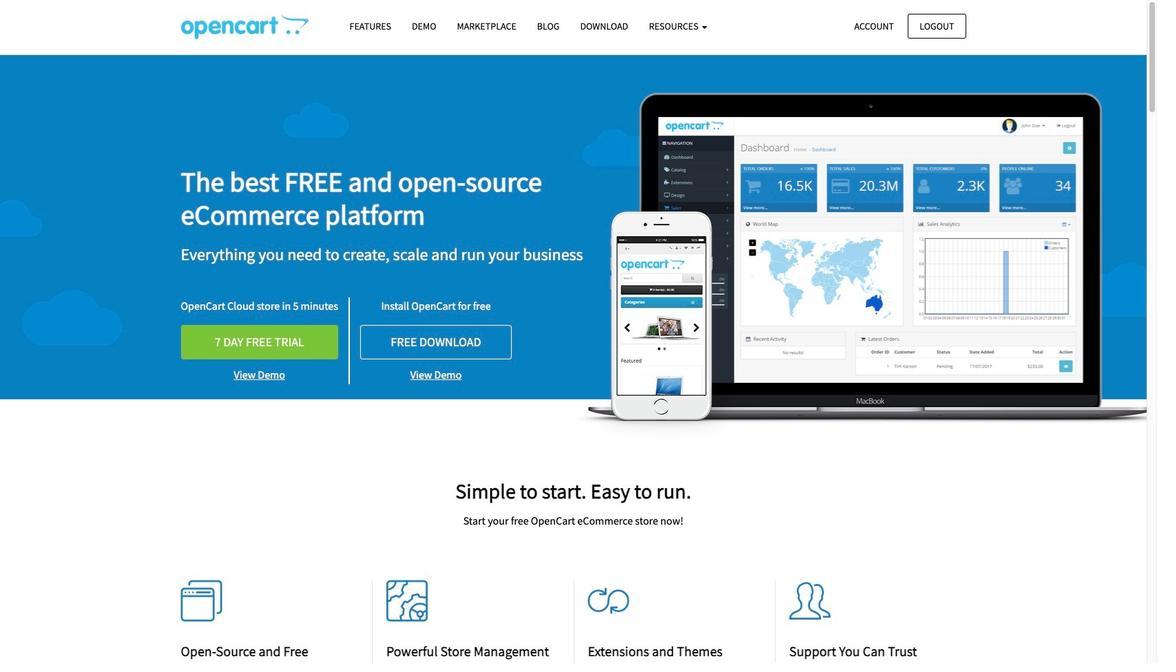 Task type: vqa. For each thing, say whether or not it's contained in the screenshot.
the Administrator Dashboard image
no



Task type: describe. For each thing, give the bounding box(es) containing it.
opencart - open source shopping cart solution image
[[181, 14, 308, 39]]



